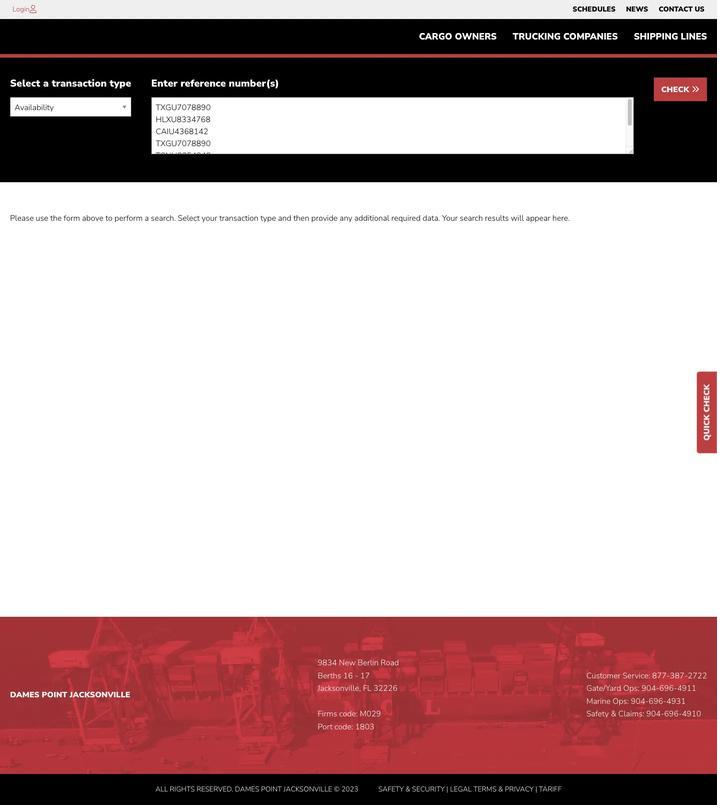 Task type: describe. For each thing, give the bounding box(es) containing it.
terms
[[473, 785, 497, 795]]

877-
[[652, 671, 670, 682]]

marine
[[586, 696, 611, 707]]

lines
[[681, 31, 707, 43]]

additional
[[354, 213, 389, 224]]

safety inside customer service: 877-387-2722 gate/yard ops: 904-696-4911 marine ops: 904-696-4931 safety & claims: 904-696-4910
[[586, 709, 609, 720]]

us
[[695, 5, 705, 14]]

search
[[460, 213, 483, 224]]

check button
[[654, 78, 707, 101]]

please
[[10, 213, 34, 224]]

0 vertical spatial jacksonville
[[70, 690, 130, 701]]

customer
[[586, 671, 621, 682]]

trucking companies
[[513, 31, 618, 43]]

all rights reserved. dames point jacksonville © 2023
[[155, 785, 358, 795]]

1 vertical spatial code:
[[335, 722, 353, 733]]

1 horizontal spatial type
[[260, 213, 276, 224]]

1 horizontal spatial transaction
[[219, 213, 258, 224]]

schedules
[[573, 5, 616, 14]]

1 | from the left
[[447, 785, 448, 795]]

news link
[[626, 3, 648, 17]]

trucking
[[513, 31, 561, 43]]

shipping lines link
[[626, 27, 715, 47]]

17
[[360, 671, 370, 682]]

firms
[[318, 709, 337, 720]]

1 vertical spatial a
[[145, 213, 149, 224]]

results
[[485, 213, 509, 224]]

reserved.
[[197, 785, 233, 795]]

tariff link
[[539, 785, 562, 795]]

use
[[36, 213, 48, 224]]

new
[[339, 658, 356, 669]]

2722
[[688, 671, 707, 682]]

gate/yard
[[586, 684, 621, 695]]

1 horizontal spatial jacksonville
[[284, 785, 332, 795]]

2 | from the left
[[535, 785, 537, 795]]

2 vertical spatial 904-
[[646, 709, 664, 720]]

1803
[[355, 722, 374, 733]]

perform
[[115, 213, 143, 224]]

menu bar containing schedules
[[567, 3, 710, 17]]

news
[[626, 5, 648, 14]]

1 vertical spatial check
[[702, 385, 713, 413]]

berths
[[318, 671, 341, 682]]

jacksonville,
[[318, 684, 361, 695]]

your
[[442, 213, 458, 224]]

1 vertical spatial 696-
[[649, 696, 667, 707]]

the
[[50, 213, 62, 224]]

shipping
[[634, 31, 678, 43]]

login
[[13, 5, 30, 14]]

fl
[[363, 684, 372, 695]]

any
[[340, 213, 352, 224]]

0 vertical spatial dames
[[10, 690, 39, 701]]

please use the form above to perform a search. select your transaction type and then provide any additional required data. your search results will appear here.
[[10, 213, 570, 224]]

number(s)
[[229, 77, 279, 90]]

all
[[155, 785, 168, 795]]

then
[[293, 213, 309, 224]]

appear
[[526, 213, 550, 224]]

schedules link
[[573, 3, 616, 17]]

16
[[343, 671, 353, 682]]

owners
[[455, 31, 497, 43]]

your
[[202, 213, 217, 224]]

enter reference number(s)
[[151, 77, 279, 90]]

footer containing 9834 new berlin road
[[0, 617, 717, 806]]

search.
[[151, 213, 176, 224]]

©
[[334, 785, 340, 795]]

quick check
[[702, 385, 713, 441]]

1 vertical spatial ops:
[[613, 696, 629, 707]]

contact us
[[659, 5, 705, 14]]

Enter reference number(s) text field
[[151, 97, 634, 155]]



Task type: locate. For each thing, give the bounding box(es) containing it.
2 vertical spatial 696-
[[664, 709, 682, 720]]

1 vertical spatial dames
[[235, 785, 259, 795]]

1 horizontal spatial check
[[702, 385, 713, 413]]

tariff
[[539, 785, 562, 795]]

2 horizontal spatial &
[[611, 709, 616, 720]]

1 vertical spatial menu bar
[[411, 27, 715, 47]]

dames point jacksonville
[[10, 690, 130, 701]]

4931
[[666, 696, 686, 707]]

1 horizontal spatial select
[[178, 213, 200, 224]]

4910
[[682, 709, 701, 720]]

0 vertical spatial select
[[10, 77, 40, 90]]

service:
[[623, 671, 650, 682]]

cargo
[[419, 31, 452, 43]]

data.
[[423, 213, 440, 224]]

4911
[[677, 684, 696, 695]]

0 vertical spatial a
[[43, 77, 49, 90]]

0 horizontal spatial |
[[447, 785, 448, 795]]

ops:
[[623, 684, 640, 695], [613, 696, 629, 707]]

1 vertical spatial 904-
[[631, 696, 649, 707]]

0 vertical spatial code:
[[339, 709, 358, 720]]

& left claims:
[[611, 709, 616, 720]]

0 vertical spatial 904-
[[642, 684, 659, 695]]

footer
[[0, 617, 717, 806]]

0 horizontal spatial point
[[42, 690, 67, 701]]

berlin
[[358, 658, 379, 669]]

0 horizontal spatial check
[[661, 84, 692, 95]]

privacy
[[505, 785, 534, 795]]

type
[[110, 77, 131, 90], [260, 213, 276, 224]]

-
[[355, 671, 358, 682]]

select a transaction type
[[10, 77, 131, 90]]

firms code:  m029 port code:  1803
[[318, 709, 381, 733]]

904- right claims:
[[646, 709, 664, 720]]

rights
[[170, 785, 195, 795]]

quick check link
[[697, 372, 717, 454]]

32226
[[374, 684, 398, 695]]

| left tariff
[[535, 785, 537, 795]]

trucking companies link
[[505, 27, 626, 47]]

1 vertical spatial type
[[260, 213, 276, 224]]

safety down marine
[[586, 709, 609, 720]]

1 horizontal spatial dames
[[235, 785, 259, 795]]

0 horizontal spatial transaction
[[52, 77, 107, 90]]

code:
[[339, 709, 358, 720], [335, 722, 353, 733]]

0 horizontal spatial select
[[10, 77, 40, 90]]

& right the terms
[[498, 785, 503, 795]]

0 vertical spatial type
[[110, 77, 131, 90]]

menu bar up the shipping at the right of page
[[567, 3, 710, 17]]

0 vertical spatial check
[[661, 84, 692, 95]]

9834
[[318, 658, 337, 669]]

user image
[[30, 5, 37, 13]]

696-
[[659, 684, 677, 695], [649, 696, 667, 707], [664, 709, 682, 720]]

ops: up claims:
[[613, 696, 629, 707]]

9834 new berlin road berths 16 - 17 jacksonville, fl 32226
[[318, 658, 399, 695]]

jacksonville
[[70, 690, 130, 701], [284, 785, 332, 795]]

road
[[381, 658, 399, 669]]

type left and
[[260, 213, 276, 224]]

enter
[[151, 77, 178, 90]]

0 vertical spatial safety
[[586, 709, 609, 720]]

security
[[412, 785, 445, 795]]

login link
[[13, 5, 30, 14]]

type left the 'enter'
[[110, 77, 131, 90]]

1 horizontal spatial a
[[145, 213, 149, 224]]

0 horizontal spatial &
[[405, 785, 410, 795]]

will
[[511, 213, 524, 224]]

menu bar containing cargo owners
[[411, 27, 715, 47]]

dames
[[10, 690, 39, 701], [235, 785, 259, 795]]

menu bar down schedules link
[[411, 27, 715, 47]]

| left the legal on the bottom of the page
[[447, 785, 448, 795]]

contact
[[659, 5, 693, 14]]

safety & security | legal terms & privacy | tariff
[[378, 785, 562, 795]]

0 horizontal spatial jacksonville
[[70, 690, 130, 701]]

required
[[391, 213, 421, 224]]

0 vertical spatial 696-
[[659, 684, 677, 695]]

1 horizontal spatial |
[[535, 785, 537, 795]]

0 vertical spatial ops:
[[623, 684, 640, 695]]

above
[[82, 213, 103, 224]]

1 horizontal spatial point
[[261, 785, 282, 795]]

& inside customer service: 877-387-2722 gate/yard ops: 904-696-4911 marine ops: 904-696-4931 safety & claims: 904-696-4910
[[611, 709, 616, 720]]

a
[[43, 77, 49, 90], [145, 213, 149, 224]]

safety left security
[[378, 785, 404, 795]]

companies
[[563, 31, 618, 43]]

1 horizontal spatial &
[[498, 785, 503, 795]]

0 horizontal spatial a
[[43, 77, 49, 90]]

cargo owners link
[[411, 27, 505, 47]]

reference
[[180, 77, 226, 90]]

1 vertical spatial safety
[[378, 785, 404, 795]]

angle double right image
[[692, 85, 700, 93]]

and
[[278, 213, 291, 224]]

quick
[[702, 415, 713, 441]]

&
[[611, 709, 616, 720], [405, 785, 410, 795], [498, 785, 503, 795]]

legal
[[450, 785, 472, 795]]

904- up claims:
[[631, 696, 649, 707]]

1 vertical spatial jacksonville
[[284, 785, 332, 795]]

code: right port
[[335, 722, 353, 733]]

cargo owners
[[419, 31, 497, 43]]

contact us link
[[659, 3, 705, 17]]

menu bar
[[567, 3, 710, 17], [411, 27, 715, 47]]

legal terms & privacy link
[[450, 785, 534, 795]]

select
[[10, 77, 40, 90], [178, 213, 200, 224]]

here.
[[552, 213, 570, 224]]

904- down '877-'
[[642, 684, 659, 695]]

check
[[661, 84, 692, 95], [702, 385, 713, 413]]

2023
[[341, 785, 358, 795]]

0 vertical spatial menu bar
[[567, 3, 710, 17]]

1 vertical spatial transaction
[[219, 213, 258, 224]]

1 vertical spatial select
[[178, 213, 200, 224]]

port
[[318, 722, 333, 733]]

to
[[105, 213, 112, 224]]

shipping lines
[[634, 31, 707, 43]]

ops: down the service:
[[623, 684, 640, 695]]

& left security
[[405, 785, 410, 795]]

387-
[[670, 671, 688, 682]]

1 horizontal spatial safety
[[586, 709, 609, 720]]

claims:
[[618, 709, 644, 720]]

provide
[[311, 213, 338, 224]]

1 vertical spatial point
[[261, 785, 282, 795]]

m029
[[360, 709, 381, 720]]

customer service: 877-387-2722 gate/yard ops: 904-696-4911 marine ops: 904-696-4931 safety & claims: 904-696-4910
[[586, 671, 707, 720]]

0 horizontal spatial dames
[[10, 690, 39, 701]]

0 horizontal spatial type
[[110, 77, 131, 90]]

check inside button
[[661, 84, 692, 95]]

safety & security link
[[378, 785, 445, 795]]

0 vertical spatial point
[[42, 690, 67, 701]]

0 vertical spatial transaction
[[52, 77, 107, 90]]

form
[[64, 213, 80, 224]]

code: up 1803
[[339, 709, 358, 720]]

safety
[[586, 709, 609, 720], [378, 785, 404, 795]]

0 horizontal spatial safety
[[378, 785, 404, 795]]

904-
[[642, 684, 659, 695], [631, 696, 649, 707], [646, 709, 664, 720]]



Task type: vqa. For each thing, say whether or not it's contained in the screenshot.
9834 new berlin road
no



